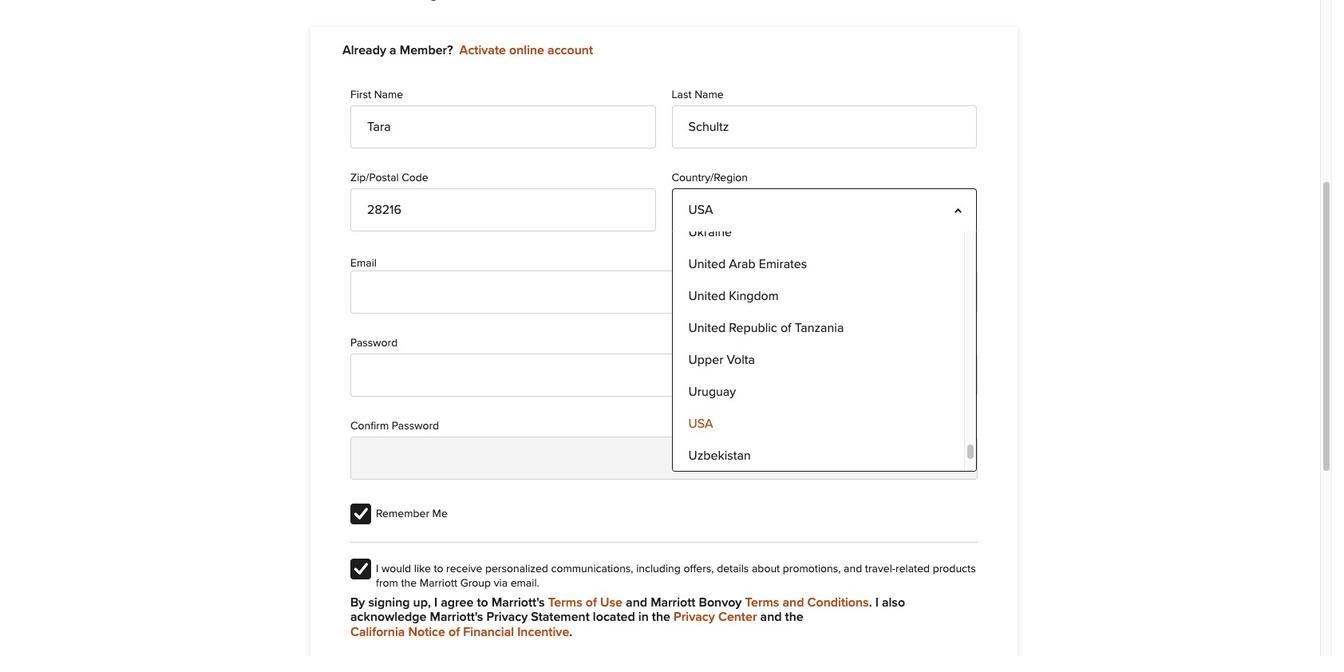 Task type: vqa. For each thing, say whether or not it's contained in the screenshot.
Financial
yes



Task type: describe. For each thing, give the bounding box(es) containing it.
volta
[[727, 354, 755, 367]]

personalized
[[485, 563, 548, 575]]

. i also acknowledge marriott's privacy statement located in the
[[350, 596, 905, 624]]

including
[[636, 563, 681, 575]]

united republic of tanzania
[[689, 322, 844, 335]]

uzbekistan
[[689, 450, 751, 463]]

uzbekistan option
[[673, 440, 965, 472]]

usa option
[[673, 408, 965, 440]]

the inside the i would like to receive personalized communications, including offers, details about promotions, and travel-related products from the marriott group via email.
[[401, 578, 417, 589]]

notice
[[408, 626, 445, 638]]

bonvoy
[[699, 596, 742, 609]]

united kingdom
[[689, 290, 779, 303]]

first name
[[350, 90, 403, 101]]

First Name text field
[[350, 106, 656, 149]]

i would like to receive personalized communications, including offers, details about promotions, and travel-related products from the marriott group via email.
[[376, 563, 976, 589]]

acknowledge
[[350, 611, 427, 624]]

upper volta option
[[673, 344, 965, 376]]

password
[[350, 338, 398, 349]]

1 usa from the top
[[689, 204, 713, 217]]

account
[[548, 44, 593, 57]]

country/region
[[672, 173, 748, 184]]

financial
[[463, 626, 514, 638]]

california
[[350, 626, 405, 638]]

united for united arab emirates
[[689, 258, 726, 271]]

in
[[639, 611, 649, 624]]

privacy center and the california notice of financial incentive .
[[350, 611, 804, 638]]

me
[[432, 508, 448, 520]]

united kingdom option
[[673, 281, 965, 312]]

1 vertical spatial marriott
[[651, 596, 696, 609]]

1 terms from the left
[[548, 596, 583, 609]]

Zip/Postal code text field
[[350, 189, 656, 232]]

a
[[390, 44, 397, 57]]

united republic of tanzania option
[[673, 312, 965, 344]]

statement
[[531, 611, 590, 624]]

the inside . i also acknowledge marriott's privacy statement located in the
[[652, 611, 671, 624]]

and inside the i would like to receive personalized communications, including offers, details about promotions, and travel-related products from the marriott group via email.
[[844, 563, 862, 575]]

password
[[392, 421, 439, 432]]

privacy center link
[[674, 610, 757, 625]]

privacy inside . i also acknowledge marriott's privacy statement located in the
[[487, 611, 528, 624]]

agree
[[441, 596, 474, 609]]

travel-
[[865, 563, 896, 575]]

arab
[[729, 258, 756, 271]]

offers,
[[684, 563, 714, 575]]

terms of use link
[[548, 595, 623, 610]]

Email text field
[[350, 270, 978, 314]]

zip/postal
[[350, 173, 399, 184]]

i inside . i also acknowledge marriott's privacy statement located in the
[[876, 596, 879, 609]]

marriott inside the i would like to receive personalized communications, including offers, details about promotions, and travel-related products from the marriott group via email.
[[420, 578, 458, 589]]

united arab emirates option
[[673, 249, 965, 281]]

upper volta
[[689, 354, 755, 367]]

already a member? activate online account
[[342, 44, 593, 57]]

emirates
[[759, 258, 807, 271]]

already
[[342, 44, 386, 57]]

from
[[376, 578, 398, 589]]

conditions
[[808, 596, 869, 609]]

united for united kingdom
[[689, 290, 726, 303]]

last name
[[672, 90, 724, 101]]

center
[[718, 611, 757, 624]]

to inside the i would like to receive personalized communications, including offers, details about promotions, and travel-related products from the marriott group via email.
[[434, 563, 443, 575]]

first
[[350, 90, 371, 101]]

tanzania
[[795, 322, 844, 335]]

products
[[933, 563, 976, 575]]

1 horizontal spatial to
[[477, 596, 488, 609]]

. inside . i also acknowledge marriott's privacy statement located in the
[[869, 596, 872, 609]]

last
[[672, 90, 692, 101]]

promotions,
[[783, 563, 841, 575]]

name for last name
[[695, 90, 724, 101]]

1 vertical spatial of
[[586, 596, 597, 609]]



Task type: locate. For each thing, give the bounding box(es) containing it.
. inside privacy center and the california notice of financial incentive .
[[569, 626, 573, 638]]

1 vertical spatial marriott's
[[430, 611, 483, 624]]

2 vertical spatial of
[[449, 626, 460, 638]]

terms and conditions link
[[745, 595, 869, 610]]

and right center
[[760, 611, 782, 624]]

0 vertical spatial marriott's
[[492, 596, 545, 609]]

member?
[[400, 44, 453, 57]]

activate online account link
[[460, 44, 593, 57]]

marriott
[[420, 578, 458, 589], [651, 596, 696, 609]]

2 privacy from the left
[[674, 611, 715, 624]]

the down terms and conditions link
[[785, 611, 804, 624]]

i up from
[[376, 563, 379, 575]]

i
[[376, 563, 379, 575], [434, 596, 438, 609], [876, 596, 879, 609]]

0 vertical spatial to
[[434, 563, 443, 575]]

1 horizontal spatial the
[[652, 611, 671, 624]]

1 horizontal spatial marriott's
[[492, 596, 545, 609]]

signing
[[368, 596, 410, 609]]

.
[[869, 596, 872, 609], [569, 626, 573, 638]]

united for united republic of tanzania
[[689, 322, 726, 335]]

0 horizontal spatial terms
[[548, 596, 583, 609]]

group
[[460, 578, 491, 589]]

up,
[[413, 596, 431, 609]]

1 vertical spatial united
[[689, 290, 726, 303]]

Password password field
[[350, 353, 978, 397]]

1 united from the top
[[689, 258, 726, 271]]

email
[[350, 258, 377, 269]]

Confirm password password field
[[350, 437, 978, 480]]

1 horizontal spatial marriott
[[651, 596, 696, 609]]

1 privacy from the left
[[487, 611, 528, 624]]

use
[[600, 596, 623, 609]]

marriott's down 'email.' on the bottom
[[492, 596, 545, 609]]

1 horizontal spatial i
[[434, 596, 438, 609]]

united
[[689, 258, 726, 271], [689, 290, 726, 303], [689, 322, 726, 335]]

1 horizontal spatial name
[[695, 90, 724, 101]]

united left kingdom
[[689, 290, 726, 303]]

confirm
[[350, 421, 389, 432]]

ukraine option
[[673, 217, 965, 249]]

marriott's down agree
[[430, 611, 483, 624]]

of inside privacy center and the california notice of financial incentive .
[[449, 626, 460, 638]]

united up upper
[[689, 322, 726, 335]]

2 terms from the left
[[745, 596, 780, 609]]

. down the statement
[[569, 626, 573, 638]]

and left "travel-"
[[844, 563, 862, 575]]

usa
[[689, 204, 713, 217], [689, 418, 713, 431]]

0 vertical spatial united
[[689, 258, 726, 271]]

2 horizontal spatial of
[[781, 322, 792, 335]]

located
[[593, 611, 635, 624]]

0 horizontal spatial marriott's
[[430, 611, 483, 624]]

kingdom
[[729, 290, 779, 303]]

usa inside option
[[689, 418, 713, 431]]

2 name from the left
[[695, 90, 724, 101]]

2 horizontal spatial the
[[785, 611, 804, 624]]

to right like
[[434, 563, 443, 575]]

. left "also"
[[869, 596, 872, 609]]

via
[[494, 578, 508, 589]]

0 vertical spatial marriott
[[420, 578, 458, 589]]

3 united from the top
[[689, 322, 726, 335]]

of right republic
[[781, 322, 792, 335]]

name right "first"
[[374, 90, 403, 101]]

usa down uruguay
[[689, 418, 713, 431]]

terms up center
[[745, 596, 780, 609]]

by signing up, i agree to marriott's terms of use and marriott bonvoy terms and conditions
[[350, 596, 869, 609]]

terms up the statement
[[548, 596, 583, 609]]

and down promotions,
[[783, 596, 804, 609]]

0 horizontal spatial i
[[376, 563, 379, 575]]

0 horizontal spatial to
[[434, 563, 443, 575]]

1 vertical spatial usa
[[689, 418, 713, 431]]

like
[[414, 563, 431, 575]]

related
[[896, 563, 930, 575]]

remember me
[[376, 508, 448, 520]]

1 horizontal spatial privacy
[[674, 611, 715, 624]]

2 united from the top
[[689, 290, 726, 303]]

0 horizontal spatial marriott
[[420, 578, 458, 589]]

ukraine
[[689, 226, 732, 239]]

privacy
[[487, 611, 528, 624], [674, 611, 715, 624]]

terms
[[548, 596, 583, 609], [745, 596, 780, 609]]

uruguay option
[[673, 376, 965, 408]]

california notice of financial incentive link
[[350, 625, 569, 640]]

0 horizontal spatial privacy
[[487, 611, 528, 624]]

2 vertical spatial united
[[689, 322, 726, 335]]

by
[[350, 596, 365, 609]]

1 name from the left
[[374, 90, 403, 101]]

and inside privacy center and the california notice of financial incentive .
[[760, 611, 782, 624]]

i right up,
[[434, 596, 438, 609]]

to
[[434, 563, 443, 575], [477, 596, 488, 609]]

united down ukraine
[[689, 258, 726, 271]]

code
[[402, 173, 428, 184]]

marriott down the i would like to receive personalized communications, including offers, details about promotions, and travel-related products from the marriott group via email.
[[651, 596, 696, 609]]

uruguay
[[689, 386, 736, 399]]

i inside the i would like to receive personalized communications, including offers, details about promotions, and travel-related products from the marriott group via email.
[[376, 563, 379, 575]]

the
[[401, 578, 417, 589], [652, 611, 671, 624], [785, 611, 804, 624]]

details
[[717, 563, 749, 575]]

marriott's
[[492, 596, 545, 609], [430, 611, 483, 624]]

to down group
[[477, 596, 488, 609]]

email.
[[511, 578, 539, 589]]

the inside privacy center and the california notice of financial incentive .
[[785, 611, 804, 624]]

of
[[781, 322, 792, 335], [586, 596, 597, 609], [449, 626, 460, 638]]

1 horizontal spatial .
[[869, 596, 872, 609]]

name right last
[[695, 90, 724, 101]]

0 horizontal spatial name
[[374, 90, 403, 101]]

name
[[374, 90, 403, 101], [695, 90, 724, 101]]

united arab emirates
[[689, 258, 807, 271]]

0 vertical spatial usa
[[689, 204, 713, 217]]

i left "also"
[[876, 596, 879, 609]]

marriott's inside . i also acknowledge marriott's privacy statement located in the
[[430, 611, 483, 624]]

united inside 'option'
[[689, 322, 726, 335]]

0 vertical spatial of
[[781, 322, 792, 335]]

name for first name
[[374, 90, 403, 101]]

would
[[382, 563, 411, 575]]

the right in
[[652, 611, 671, 624]]

2 usa from the top
[[689, 418, 713, 431]]

and up in
[[626, 596, 647, 609]]

0 horizontal spatial .
[[569, 626, 573, 638]]

0 vertical spatial .
[[869, 596, 872, 609]]

republic
[[729, 322, 777, 335]]

1 vertical spatial to
[[477, 596, 488, 609]]

confirm password
[[350, 421, 439, 432]]

upper
[[689, 354, 724, 367]]

of inside 'option'
[[781, 322, 792, 335]]

Last Name text field
[[672, 106, 977, 149]]

1 horizontal spatial terms
[[745, 596, 780, 609]]

0 horizontal spatial the
[[401, 578, 417, 589]]

communications,
[[551, 563, 634, 575]]

also
[[882, 596, 905, 609]]

remember
[[376, 508, 430, 520]]

usa up ukraine
[[689, 204, 713, 217]]

activate
[[460, 44, 506, 57]]

zip/postal code
[[350, 173, 428, 184]]

0 horizontal spatial of
[[449, 626, 460, 638]]

1 horizontal spatial of
[[586, 596, 597, 609]]

about
[[752, 563, 780, 575]]

1 vertical spatial .
[[569, 626, 573, 638]]

marriott down like
[[420, 578, 458, 589]]

online
[[509, 44, 544, 57]]

privacy down bonvoy
[[674, 611, 715, 624]]

of right notice
[[449, 626, 460, 638]]

privacy inside privacy center and the california notice of financial incentive .
[[674, 611, 715, 624]]

receive
[[446, 563, 482, 575]]

and
[[844, 563, 862, 575], [626, 596, 647, 609], [783, 596, 804, 609], [760, 611, 782, 624]]

incentive
[[517, 626, 569, 638]]

the down would
[[401, 578, 417, 589]]

2 horizontal spatial i
[[876, 596, 879, 609]]

privacy up financial
[[487, 611, 528, 624]]

of left use
[[586, 596, 597, 609]]



